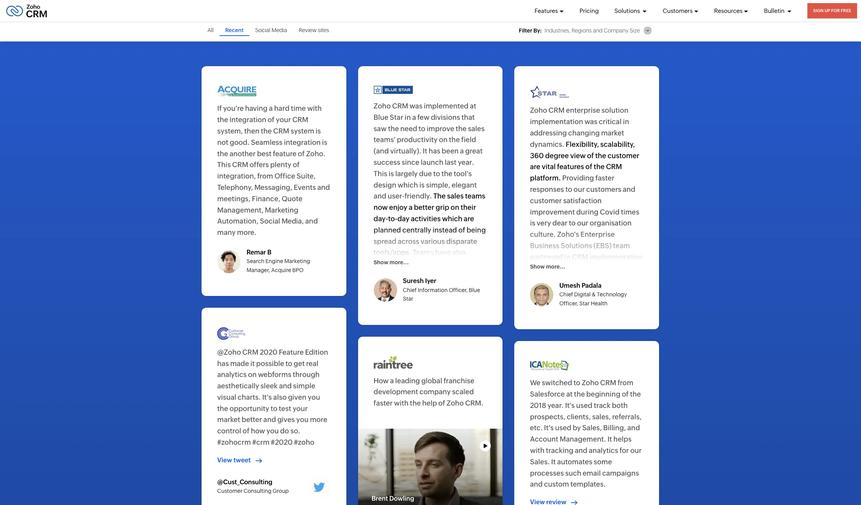Task type: vqa. For each thing, say whether or not it's contained in the screenshot.
the leftmost year.
yes



Task type: locate. For each thing, give the bounding box(es) containing it.
chief down the umesh
[[560, 292, 574, 298]]

0 vertical spatial sales
[[468, 124, 485, 133]]

1 vertical spatial from
[[618, 379, 634, 387]]

1 horizontal spatial solution
[[602, 106, 629, 115]]

show more... down tools/apps.
[[374, 259, 409, 266]]

and right the regions
[[593, 27, 603, 34]]

customer for crm
[[608, 151, 640, 160]]

blue inside zoho crm was implemented at blue star in a few divisions that saw the need to improve the sales teams' productivity on the field (and virtually). it has been a great success since launch last year. this is largely due to the tool's design which is simple, elegant and user-friendly.
[[374, 113, 389, 121]]

0 horizontal spatial which
[[398, 181, 418, 189]]

from inside if you're having a hard time with the integration of your crm system, then the crm system is not good. seamless integration is the another best feature of zoho. this crm offers plenty of integration, from office suite, telephony, messaging, events and meetings, finance, quote management, marketing automation, social media, and many more.
[[258, 172, 273, 180]]

0 vertical spatial market
[[602, 129, 625, 137]]

it right made
[[251, 359, 255, 368]]

blue up saw
[[374, 113, 389, 121]]

more up #zoho
[[310, 416, 328, 424]]

1 vertical spatial are
[[464, 215, 475, 223]]

integration up then
[[230, 116, 266, 124]]

of down hard
[[268, 116, 275, 124]]

1 vertical spatial been
[[374, 282, 391, 291]]

1 vertical spatial zoho.
[[420, 271, 439, 279]]

customers
[[587, 185, 622, 194]]

1 vertical spatial blue
[[469, 287, 480, 293]]

it
[[423, 147, 428, 155], [608, 435, 613, 443], [552, 458, 556, 466]]

better down opportunity
[[242, 416, 262, 424]]

solution down digital
[[566, 298, 593, 306]]

1 vertical spatial also
[[273, 393, 287, 401]]

zoho inside zoho crm enterprise solution implementation was critical in addressing changing market dynamics.
[[530, 106, 548, 115]]

company
[[420, 388, 451, 396]]

1 horizontal spatial solutions
[[615, 7, 642, 14]]

analytics
[[217, 371, 247, 379], [589, 447, 619, 455]]

spread
[[374, 237, 397, 245]]

star inside suresh iyer chief information officer, blue star
[[403, 296, 414, 302]]

this up integration,
[[217, 161, 231, 169]]

1 horizontal spatial customer
[[608, 151, 640, 160]]

officer, inside umesh padala chief digital & technology officer, star health
[[560, 300, 579, 307]]

bpo
[[293, 267, 304, 273]]

0 vertical spatial are
[[530, 163, 541, 171]]

processes
[[530, 469, 564, 477]]

1 vertical spatial year.
[[548, 401, 564, 410]]

2 vertical spatial with
[[530, 447, 545, 455]]

market up control at left bottom
[[217, 416, 240, 424]]

of inside the sales teams now enjoy a better grip on their day-to-day activities which are planned centrally instead of being spread across various disparate tools/apps.
[[459, 226, 466, 234]]

0 horizontal spatial sales
[[447, 192, 464, 200]]

are down their
[[464, 215, 475, 223]]

solutions down "zoho's"
[[561, 242, 593, 250]]

customer inside the flexibility, scalability, 360 degree view of the customer are vital features of the crm platform.
[[608, 151, 640, 160]]

2 vertical spatial it
[[552, 458, 556, 466]]

more... down tools/apps.
[[390, 259, 409, 266]]

a
[[269, 104, 273, 113], [413, 113, 416, 121], [460, 147, 464, 155], [409, 203, 413, 212], [409, 260, 413, 268], [392, 282, 396, 291], [390, 377, 394, 385]]

0 horizontal spatial it
[[251, 359, 255, 368]]

very
[[537, 219, 552, 227]]

with inside if you're having a hard time with the integration of your crm system, then the crm system is not good. seamless integration is the another best feature of zoho. this crm offers plenty of integration, from office suite, telephony, messaging, events and meetings, finance, quote management, marketing automation, social media, and many more.
[[307, 104, 322, 113]]

2 horizontal spatial it
[[608, 435, 613, 443]]

crm inside @zoho crm 2020 feature edition has made it possible to get real analytics on webforms through aesthetically sleek and simple visual charts. it's also given you the opportunity to test your market better and gives you more control of how you do so. #zohocrm #crm #2020 #zoho
[[243, 348, 259, 356]]

media,
[[282, 217, 304, 225]]

1 vertical spatial at
[[567, 390, 573, 398]]

is
[[316, 127, 321, 135], [322, 138, 328, 146], [389, 170, 394, 178], [420, 181, 425, 189], [530, 219, 536, 227]]

show for a
[[374, 259, 389, 266]]

features
[[558, 163, 585, 171]]

zoho up saw
[[374, 102, 391, 110]]

customers
[[663, 7, 693, 14]]

faster inside providing faster responses to our customers and customer satisfaction improvement during covid times is very dear to our organisation culture. zoho's enterprise business solutions (ebs) team partnered in crm implementation after thoroughly analysing our processes. process improvement and engineering was the core of zoho crm solution implementation.
[[596, 174, 615, 182]]

are inside the sales teams now enjoy a better grip on their day-to-day activities which are planned centrally instead of being spread across various disparate tools/apps.
[[464, 215, 475, 223]]

1 horizontal spatial sales
[[468, 124, 485, 133]]

a inside if you're having a hard time with the integration of your crm system, then the crm system is not good. seamless integration is the another best feature of zoho. this crm offers plenty of integration, from office suite, telephony, messaging, events and meetings, finance, quote management, marketing automation, social media, and many more.
[[269, 104, 273, 113]]

chief inside suresh iyer chief information officer, blue star
[[403, 287, 417, 293]]

tracking
[[546, 447, 574, 455]]

prospects,
[[530, 413, 566, 421]]

on down improve
[[439, 136, 448, 144]]

zoho inside how a leading global franchise development company scaled faster with the help of zoho crm.
[[447, 399, 464, 407]]

analytics inside we switched to zoho crm from salesforce at the beginning of the 2018 year. it's used track both prospects, clients, sales, referrals, etc. it's used by sales, billing, and account management. it helps with tracking and analytics for our sales. it automates some processes such email campaigns and custom templates.
[[589, 447, 619, 455]]

the down "visual"
[[217, 405, 228, 413]]

crm inside zoho crm enterprise solution implementation was critical in addressing changing market dynamics.
[[549, 106, 565, 115]]

all left 'recent'
[[208, 27, 214, 33]]

the inside @zoho crm 2020 feature edition has made it possible to get real analytics on webforms through aesthetically sleek and simple visual charts. it's also given you the opportunity to test your market better and gives you more control of how you do so. #zohocrm #crm #2020 #zoho
[[217, 405, 228, 413]]

0 horizontal spatial from
[[258, 172, 273, 180]]

was inside zoho crm enterprise solution implementation was critical in addressing changing market dynamics.
[[585, 118, 598, 126]]

2 vertical spatial on
[[248, 371, 257, 379]]

1 vertical spatial solutions
[[561, 242, 593, 250]]

so.
[[291, 427, 300, 435]]

tool's
[[454, 170, 472, 178]]

market inside zoho crm enterprise solution implementation was critical in addressing changing market dynamics.
[[602, 129, 625, 137]]

it's
[[262, 393, 272, 401], [566, 401, 575, 410], [545, 424, 554, 432]]

remar
[[247, 249, 266, 256]]

providing
[[563, 174, 595, 182]]

chief for providing faster responses to our customers and customer satisfaction improvement during covid times is very dear to our organisation culture. zoho's enterprise business solutions (ebs) team partnered in crm implementation after thoroughly analysing our processes. process improvement and engineering was the core of zoho crm solution implementation.
[[560, 292, 574, 298]]

our inside we switched to zoho crm from salesforce at the beginning of the 2018 year. it's used track both prospects, clients, sales, referrals, etc. it's used by sales, billing, and account management. it helps with tracking and analytics for our sales. it automates some processes such email campaigns and custom templates.
[[631, 447, 642, 455]]

social media
[[256, 27, 287, 33]]

been inside zoho crm was implemented at blue star in a few divisions that saw the need to improve the sales teams' productivity on the field (and virtually). it has been a great success since launch last year. this is largely due to the tool's design which is simple, elegant and user-friendly.
[[442, 147, 459, 155]]

0 vertical spatial officer,
[[449, 287, 468, 293]]

last
[[445, 158, 457, 166]]

been down reviews
[[374, 282, 391, 291]]

design
[[374, 181, 397, 189]]

covid
[[600, 208, 620, 216]]

more down teams
[[414, 260, 431, 268]]

0 vertical spatial all
[[208, 27, 214, 33]]

customer inside providing faster responses to our customers and customer satisfaction improvement during covid times is very dear to our organisation culture. zoho's enterprise business solutions (ebs) team partnered in crm implementation after thoroughly analysing our processes. process improvement and engineering was the core of zoho crm solution implementation.
[[530, 197, 562, 205]]

1 horizontal spatial chief
[[560, 292, 574, 298]]

across
[[398, 237, 420, 245]]

both
[[612, 401, 628, 410]]

zoho. up information
[[420, 271, 439, 279]]

the down if
[[217, 116, 228, 124]]

officer,
[[449, 287, 468, 293], [560, 300, 579, 307]]

divisions
[[431, 113, 461, 121]]

0 vertical spatial marketing
[[265, 206, 299, 214]]

this up design
[[374, 170, 388, 178]]

customer down responses
[[530, 197, 562, 205]]

0 vertical spatial customer
[[608, 151, 640, 160]]

at down switched
[[567, 390, 573, 398]]

since
[[402, 158, 420, 166]]

1 vertical spatial social
[[260, 217, 280, 225]]

referrals,
[[613, 413, 642, 421]]

1 vertical spatial improvement
[[595, 276, 640, 284]]

test
[[279, 405, 292, 413]]

blue inside suresh iyer chief information officer, blue star
[[469, 287, 480, 293]]

customer down scalability,
[[608, 151, 640, 160]]

in inside providing faster responses to our customers and customer satisfaction improvement during covid times is very dear to our organisation culture. zoho's enterprise business solutions (ebs) team partnered in crm implementation after thoroughly analysing our processes. process improvement and engineering was the core of zoho crm solution implementation.
[[565, 253, 571, 261]]

of right core
[[629, 287, 636, 295]]

from down offers
[[258, 172, 273, 180]]

@cust_consulting
[[217, 479, 273, 486]]

feature
[[279, 348, 304, 356]]

market down critical
[[602, 129, 625, 137]]

social left media,
[[260, 217, 280, 225]]

which down largely
[[398, 181, 418, 189]]

0 vertical spatial implementation
[[530, 118, 584, 126]]

1 horizontal spatial show more...
[[530, 264, 566, 270]]

it right "all,"
[[469, 271, 474, 279]]

of up disparate
[[459, 226, 466, 234]]

1 vertical spatial sales
[[447, 192, 464, 200]]

a down reviews
[[392, 282, 396, 291]]

more... down partnered
[[546, 264, 566, 270]]

it's inside @zoho crm 2020 feature edition has made it possible to get real analytics on webforms through aesthetically sleek and simple visual charts. it's also given you the opportunity to test your market better and gives you more control of how you do so. #zohocrm #crm #2020 #zoho
[[262, 393, 272, 401]]

1 horizontal spatial faster
[[596, 174, 615, 182]]

at
[[470, 102, 477, 110], [567, 390, 573, 398]]

show more...
[[374, 259, 409, 266], [530, 264, 566, 270]]

show more... for a
[[374, 259, 409, 266]]

star for chief
[[403, 296, 414, 302]]

crm inside zoho crm was implemented at blue star in a few divisions that saw the need to improve the sales teams' productivity on the field (and virtually). it has been a great success since launch last year. this is largely due to the tool's design which is simple, elegant and user-friendly.
[[392, 102, 409, 110]]

zoho up beginning
[[582, 379, 599, 387]]

2 vertical spatial was
[[586, 287, 599, 295]]

star inside zoho crm was implemented at blue star in a few divisions that saw the need to improve the sales teams' productivity on the field (and virtually). it has been a great success since launch last year. this is largely due to the tool's design which is simple, elegant and user-friendly.
[[390, 113, 404, 121]]

0 vertical spatial it
[[423, 147, 428, 155]]

1 horizontal spatial all
[[441, 271, 449, 279]]

0 horizontal spatial with
[[307, 104, 322, 113]]

blue for suresh iyer chief information officer, blue star
[[469, 287, 480, 293]]

of down pivoted
[[374, 271, 381, 279]]

of right the help in the bottom of the page
[[439, 399, 446, 407]]

solution inside providing faster responses to our customers and customer satisfaction improvement during covid times is very dear to our organisation culture. zoho's enterprise business solutions (ebs) team partnered in crm implementation after thoroughly analysing our processes. process improvement and engineering was the core of zoho crm solution implementation.
[[566, 298, 593, 306]]

1 horizontal spatial implementation
[[590, 253, 643, 261]]

some
[[594, 458, 613, 466]]

zoho up implementation.
[[530, 298, 548, 306]]

1 vertical spatial used
[[556, 424, 572, 432]]

marketing inside if you're having a hard time with the integration of your crm system, then the crm system is not good. seamless integration is the another best feature of zoho. this crm offers plenty of integration, from office suite, telephony, messaging, events and meetings, finance, quote management, marketing automation, social media, and many more.
[[265, 206, 299, 214]]

1 horizontal spatial used
[[577, 401, 593, 410]]

has inside zoho crm was implemented at blue star in a few divisions that saw the need to improve the sales teams' productivity on the field (and virtually). it has been a great success since launch last year. this is largely due to the tool's design which is simple, elegant and user-friendly.
[[429, 147, 441, 155]]

of right view
[[588, 151, 594, 160]]

analytics inside @zoho crm 2020 feature edition has made it possible to get real analytics on webforms through aesthetically sleek and simple visual charts. it's also given you the opportunity to test your market better and gives you more control of how you do so. #zohocrm #crm #2020 #zoho
[[217, 371, 247, 379]]

team
[[614, 242, 630, 250]]

1 horizontal spatial it
[[552, 458, 556, 466]]

1 vertical spatial analytics
[[589, 447, 619, 455]]

and down referrals,
[[628, 424, 641, 432]]

etc.
[[530, 424, 543, 432]]

star inside umesh padala chief digital & technology officer, star health
[[580, 300, 590, 307]]

improvement up the dear
[[530, 208, 575, 216]]

@cust_consulting customer consulting group
[[217, 479, 289, 495]]

track
[[594, 401, 611, 410]]

2 horizontal spatial with
[[530, 447, 545, 455]]

0 horizontal spatial it
[[423, 147, 428, 155]]

0 horizontal spatial solutions
[[561, 242, 593, 250]]

0 vertical spatial your
[[276, 116, 291, 124]]

0 horizontal spatial this
[[217, 161, 231, 169]]

1 vertical spatial your
[[293, 405, 308, 413]]

to left "test"
[[271, 405, 278, 413]]

if you're having a hard time with the integration of your crm system, then the crm system is not good. seamless integration is the another best feature of zoho. this crm offers plenty of integration, from office suite, telephony, messaging, events and meetings, finance, quote management, marketing automation, social media, and many more.
[[217, 104, 330, 237]]

0 horizontal spatial improvement
[[530, 208, 575, 216]]

1 horizontal spatial better
[[414, 203, 435, 212]]

crm down another
[[232, 161, 248, 169]]

and
[[593, 27, 603, 34], [318, 183, 330, 192], [623, 185, 636, 194], [374, 192, 387, 200], [305, 217, 318, 225], [530, 287, 543, 295], [279, 382, 292, 390], [264, 416, 276, 424], [628, 424, 641, 432], [575, 447, 588, 455], [530, 480, 543, 489]]

1 horizontal spatial on
[[439, 136, 448, 144]]

on inside zoho crm was implemented at blue star in a few divisions that saw the need to improve the sales teams' productivity on the field (and virtually). it has been a great success since launch last year. this is largely due to the tool's design which is simple, elegant and user-friendly.
[[439, 136, 448, 144]]

1 vertical spatial all
[[441, 271, 449, 279]]

all inside teams have also pivoted to a more formal method of reviews via zoho. all in all, it has been a worthwhile investment.
[[441, 271, 449, 279]]

0 horizontal spatial analytics
[[217, 371, 247, 379]]

and up the now
[[374, 192, 387, 200]]

clients,
[[567, 413, 591, 421]]

suresh iyer chief information officer, blue star
[[403, 278, 480, 302]]

of inside how a leading global franchise development company scaled faster with the help of zoho crm.
[[439, 399, 446, 407]]

show for culture.
[[530, 264, 545, 270]]

market
[[602, 129, 625, 137], [217, 416, 240, 424]]

0 vertical spatial analytics
[[217, 371, 247, 379]]

0 vertical spatial on
[[439, 136, 448, 144]]

various
[[421, 237, 445, 245]]

faster inside how a leading global franchise development company scaled faster with the help of zoho crm.
[[374, 399, 393, 407]]

all down formal
[[441, 271, 449, 279]]

year. up the prospects,
[[548, 401, 564, 410]]

0 horizontal spatial faster
[[374, 399, 393, 407]]

and right media,
[[305, 217, 318, 225]]

the right &
[[601, 287, 612, 295]]

iyer
[[425, 278, 437, 285]]

features link
[[535, 0, 564, 22]]

solutions inside solutions link
[[615, 7, 642, 14]]

crm up addressing
[[549, 106, 565, 115]]

1 vertical spatial implementation
[[590, 253, 643, 261]]

0 horizontal spatial been
[[374, 282, 391, 291]]

analytics up aesthetically
[[217, 371, 247, 379]]

0 vertical spatial it
[[469, 271, 474, 279]]

it down billing,
[[608, 435, 613, 443]]

brent dowling | zoho crm customer image
[[358, 429, 503, 505]]

the inside how a leading global franchise development company scaled faster with the help of zoho crm.
[[410, 399, 421, 407]]

management,
[[217, 206, 264, 214]]

a left great
[[460, 147, 464, 155]]

1 vertical spatial solution
[[566, 298, 593, 306]]

it's up clients,
[[566, 401, 575, 410]]

integration down system
[[284, 138, 321, 146]]

and up 'times'
[[623, 185, 636, 194]]

the right saw
[[388, 124, 399, 133]]

the left field
[[449, 136, 460, 144]]

#zoho
[[294, 438, 315, 447]]

organisation
[[590, 219, 632, 227]]

2020
[[260, 348, 278, 356]]

virtually).
[[391, 147, 422, 155]]

has down method
[[475, 271, 487, 279]]

2 vertical spatial has
[[217, 359, 229, 368]]

helps
[[614, 435, 632, 443]]

1 horizontal spatial from
[[618, 379, 634, 387]]

sales down elegant
[[447, 192, 464, 200]]

with up sales.
[[530, 447, 545, 455]]

chief
[[403, 287, 417, 293], [560, 292, 574, 298]]

more...
[[390, 259, 409, 266], [546, 264, 566, 270]]

1 vertical spatial customer
[[530, 197, 562, 205]]

to up reviews
[[401, 260, 407, 268]]

0 horizontal spatial your
[[276, 116, 291, 124]]

to inside we switched to zoho crm from salesforce at the beginning of the 2018 year. it's used track both prospects, clients, sales, referrals, etc. it's used by sales, billing, and account management. it helps with tracking and analytics for our sales. it automates some processes such email campaigns and custom templates.
[[574, 379, 581, 387]]

1 horizontal spatial blue
[[469, 287, 480, 293]]

at up that
[[470, 102, 477, 110]]

0 vertical spatial has
[[429, 147, 441, 155]]

implementation inside zoho crm enterprise solution implementation was critical in addressing changing market dynamics.
[[530, 118, 584, 126]]

show down partnered
[[530, 264, 545, 270]]

officer, inside suresh iyer chief information officer, blue star
[[449, 287, 468, 293]]

0 horizontal spatial has
[[217, 359, 229, 368]]

offers
[[250, 161, 269, 169]]

your down given
[[293, 405, 308, 413]]

1 vertical spatial it
[[251, 359, 255, 368]]

sales.
[[530, 458, 550, 466]]

and down 'webforms'
[[279, 382, 292, 390]]

0 horizontal spatial on
[[248, 371, 257, 379]]

1 vertical spatial on
[[451, 203, 460, 212]]

also inside teams have also pivoted to a more formal method of reviews via zoho. all in all, it has been a worthwhile investment.
[[453, 248, 466, 257]]

has up "launch"
[[429, 147, 441, 155]]

0 vertical spatial year.
[[458, 158, 475, 166]]

your
[[276, 116, 291, 124], [293, 405, 308, 413]]

1 horizontal spatial are
[[530, 163, 541, 171]]

more... for zoho's
[[546, 264, 566, 270]]

1 horizontal spatial with
[[394, 399, 409, 407]]

crm up implementation.
[[549, 298, 565, 306]]

user-
[[388, 192, 405, 200]]

you up so.
[[296, 416, 309, 424]]

0 vertical spatial integration
[[230, 116, 266, 124]]

0 horizontal spatial also
[[273, 393, 287, 401]]

another
[[230, 150, 256, 158]]

which up instead
[[442, 215, 463, 223]]

zoho's
[[558, 230, 580, 239]]

it down tracking
[[552, 458, 556, 466]]

1 vertical spatial it
[[608, 435, 613, 443]]

telephony,
[[217, 183, 253, 192]]

it
[[469, 271, 474, 279], [251, 359, 255, 368]]

1 vertical spatial has
[[475, 271, 487, 279]]

of inside we switched to zoho crm from salesforce at the beginning of the 2018 year. it's used track both prospects, clients, sales, referrals, etc. it's used by sales, billing, and account management. it helps with tracking and analytics for our sales. it automates some processes such email campaigns and custom templates.
[[622, 390, 629, 398]]

you
[[308, 393, 320, 401], [296, 416, 309, 424], [267, 427, 279, 435]]

of right feature at the top of the page
[[298, 150, 305, 158]]

the left the help in the bottom of the page
[[410, 399, 421, 407]]

in right critical
[[624, 118, 630, 126]]

0 horizontal spatial officer,
[[449, 287, 468, 293]]

zoho inside zoho crm was implemented at blue star in a few divisions that saw the need to improve the sales teams' productivity on the field (and virtually). it has been a great success since launch last year. this is largely due to the tool's design which is simple, elegant and user-friendly.
[[374, 102, 391, 110]]

investment.
[[436, 282, 476, 291]]

group
[[273, 488, 289, 495]]

0 vertical spatial also
[[453, 248, 466, 257]]

is inside providing faster responses to our customers and customer satisfaction improvement during covid times is very dear to our organisation culture. zoho's enterprise business solutions (ebs) team partnered in crm implementation after thoroughly analysing our processes. process improvement and engineering was the core of zoho crm solution implementation.
[[530, 219, 536, 227]]

star for was
[[390, 113, 404, 121]]

more... for worthwhile
[[390, 259, 409, 266]]

crm inside we switched to zoho crm from salesforce at the beginning of the 2018 year. it's used track both prospects, clients, sales, referrals, etc. it's used by sales, billing, and account management. it helps with tracking and analytics for our sales. it automates some processes such email campaigns and custom templates.
[[601, 379, 617, 387]]

improve
[[427, 124, 455, 133]]

you left do on the left of page
[[267, 427, 279, 435]]

more
[[414, 260, 431, 268], [310, 416, 328, 424]]

the
[[217, 116, 228, 124], [388, 124, 399, 133], [456, 124, 467, 133], [261, 127, 272, 135], [449, 136, 460, 144], [217, 150, 228, 158], [596, 151, 607, 160], [594, 163, 605, 171], [442, 170, 453, 178], [601, 287, 612, 295], [575, 390, 585, 398], [631, 390, 642, 398], [410, 399, 421, 407], [217, 405, 228, 413]]

improvement up core
[[595, 276, 640, 284]]

1 vertical spatial was
[[585, 118, 598, 126]]

1 horizontal spatial this
[[374, 170, 388, 178]]

sales up field
[[468, 124, 485, 133]]

marketing down quote
[[265, 206, 299, 214]]

implementation down team
[[590, 253, 643, 261]]

was inside providing faster responses to our customers and customer satisfaction improvement during covid times is very dear to our organisation culture. zoho's enterprise business solutions (ebs) team partnered in crm implementation after thoroughly analysing our processes. process improvement and engineering was the core of zoho crm solution implementation.
[[586, 287, 599, 295]]

year. up tool's
[[458, 158, 475, 166]]

the up clients,
[[575, 390, 585, 398]]

0 horizontal spatial implementation
[[530, 118, 584, 126]]

show more... for culture.
[[530, 264, 566, 270]]

providing faster responses to our customers and customer satisfaction improvement during covid times is very dear to our organisation culture. zoho's enterprise business solutions (ebs) team partnered in crm implementation after thoroughly analysing our processes. process improvement and engineering was the core of zoho crm solution implementation.
[[530, 174, 643, 318]]

was inside zoho crm was implemented at blue star in a few divisions that saw the need to improve the sales teams' productivity on the field (and virtually). it has been a great success since launch last year. this is largely due to the tool's design which is simple, elegant and user-friendly.
[[410, 102, 423, 110]]

teams'
[[374, 136, 396, 144]]

1 vertical spatial integration
[[284, 138, 321, 146]]

from
[[258, 172, 273, 180], [618, 379, 634, 387]]

0 horizontal spatial show
[[374, 259, 389, 266]]

in up thoroughly at bottom right
[[565, 253, 571, 261]]

implementation
[[530, 118, 584, 126], [590, 253, 643, 261]]

few
[[418, 113, 430, 121]]

0 horizontal spatial more
[[310, 416, 328, 424]]

1 vertical spatial market
[[217, 416, 240, 424]]

given
[[288, 393, 307, 401]]

such
[[566, 469, 582, 477]]

has inside teams have also pivoted to a more formal method of reviews via zoho. all in all, it has been a worthwhile investment.
[[475, 271, 487, 279]]

changing
[[569, 129, 600, 137]]

success
[[374, 158, 401, 166]]

1 vertical spatial this
[[374, 170, 388, 178]]

used left by
[[556, 424, 572, 432]]

a inside the sales teams now enjoy a better grip on their day-to-day activities which are planned centrally instead of being spread across various disparate tools/apps.
[[409, 203, 413, 212]]

zoho inside providing faster responses to our customers and customer satisfaction improvement during covid times is very dear to our organisation culture. zoho's enterprise business solutions (ebs) team partnered in crm implementation after thoroughly analysing our processes. process improvement and engineering was the core of zoho crm solution implementation.
[[530, 298, 548, 306]]

&
[[592, 292, 596, 298]]

0 horizontal spatial customer
[[530, 197, 562, 205]]

used up clients,
[[577, 401, 593, 410]]

to down few
[[419, 124, 426, 133]]

1 horizontal spatial improvement
[[595, 276, 640, 284]]

crm down scalability,
[[607, 163, 623, 171]]

custom
[[545, 480, 570, 489]]

1 horizontal spatial analytics
[[589, 447, 619, 455]]

0 vertical spatial which
[[398, 181, 418, 189]]

crm up thoroughly at bottom right
[[572, 253, 589, 261]]

this inside if you're having a hard time with the integration of your crm system, then the crm system is not good. seamless integration is the another best feature of zoho. this crm offers plenty of integration, from office suite, telephony, messaging, events and meetings, finance, quote management, marketing automation, social media, and many more.
[[217, 161, 231, 169]]

a right enjoy
[[409, 203, 413, 212]]

plenty
[[270, 161, 292, 169]]

teams
[[465, 192, 486, 200]]

events
[[294, 183, 316, 192]]

and down management.
[[575, 447, 588, 455]]

0 horizontal spatial are
[[464, 215, 475, 223]]

great
[[466, 147, 483, 155]]

0 horizontal spatial year.
[[458, 158, 475, 166]]

a right how
[[390, 377, 394, 385]]

from inside we switched to zoho crm from salesforce at the beginning of the 2018 year. it's used track both prospects, clients, sales, referrals, etc. it's used by sales, billing, and account management. it helps with tracking and analytics for our sales. it automates some processes such email campaigns and custom templates.
[[618, 379, 634, 387]]

0 vertical spatial was
[[410, 102, 423, 110]]

marketing up bpo
[[285, 258, 310, 265]]

chief inside umesh padala chief digital & technology officer, star health
[[560, 292, 574, 298]]



Task type: describe. For each thing, give the bounding box(es) containing it.
and right the events
[[318, 183, 330, 192]]

friendly.
[[405, 192, 432, 200]]

to inside teams have also pivoted to a more formal method of reviews via zoho. all in all, it has been a worthwhile investment.
[[401, 260, 407, 268]]

0 vertical spatial social
[[256, 27, 271, 33]]

this inside zoho crm was implemented at blue star in a few divisions that saw the need to improve the sales teams' productivity on the field (and virtually). it has been a great success since launch last year. this is largely due to the tool's design which is simple, elegant and user-friendly.
[[374, 170, 388, 178]]

it inside teams have also pivoted to a more formal method of reviews via zoho. all in all, it has been a worthwhile investment.
[[469, 271, 474, 279]]

platform.
[[530, 174, 561, 182]]

scalability,
[[601, 140, 636, 148]]

features
[[535, 7, 558, 14]]

for
[[832, 8, 841, 13]]

hard
[[274, 104, 290, 113]]

need
[[401, 124, 418, 133]]

after
[[530, 264, 546, 272]]

crm up seamless
[[273, 127, 289, 135]]

resources
[[715, 7, 743, 14]]

2 vertical spatial you
[[267, 427, 279, 435]]

zoho crm was implemented at blue star in a few divisions that saw the need to improve the sales teams' productivity on the field (and virtually). it has been a great success since launch last year. this is largely due to the tool's design which is simple, elegant and user-friendly.
[[374, 102, 485, 200]]

global
[[422, 377, 443, 385]]

aesthetically
[[217, 382, 259, 390]]

solutions inside providing faster responses to our customers and customer satisfaction improvement during covid times is very dear to our organisation culture. zoho's enterprise business solutions (ebs) team partnered in crm implementation after thoroughly analysing our processes. process improvement and engineering was the core of zoho crm solution implementation.
[[561, 242, 593, 250]]

in inside zoho crm enterprise solution implementation was critical in addressing changing market dynamics.
[[624, 118, 630, 126]]

of inside providing faster responses to our customers and customer satisfaction improvement during covid times is very dear to our organisation culture. zoho's enterprise business solutions (ebs) team partnered in crm implementation after thoroughly analysing our processes. process improvement and engineering was the core of zoho crm solution implementation.
[[629, 287, 636, 295]]

remar b search engine marketing manager, acquire bpo
[[247, 249, 310, 273]]

customer for is
[[530, 197, 562, 205]]

also inside @zoho crm 2020 feature edition has made it possible to get real analytics on webforms through aesthetically sleek and simple visual charts. it's also given you the opportunity to test your market better and gives you more control of how you do so. #zohocrm #crm #2020 #zoho
[[273, 393, 287, 401]]

in inside teams have also pivoted to a more formal method of reviews via zoho. all in all, it has been a worthwhile investment.
[[451, 271, 457, 279]]

view tweet
[[217, 457, 251, 464]]

suresh
[[403, 278, 424, 285]]

of up providing
[[586, 163, 593, 171]]

of inside @zoho crm 2020 feature edition has made it possible to get real analytics on webforms through aesthetically sleek and simple visual charts. it's also given you the opportunity to test your market better and gives you more control of how you do so. #zohocrm #crm #2020 #zoho
[[243, 427, 250, 435]]

to left get
[[286, 359, 293, 368]]

teams
[[413, 248, 434, 257]]

addressing
[[530, 129, 567, 137]]

year. inside zoho crm was implemented at blue star in a few divisions that saw the need to improve the sales teams' productivity on the field (and virtually). it has been a great success since launch last year. this is largely due to the tool's design which is simple, elegant and user-friendly.
[[458, 158, 475, 166]]

padala
[[582, 282, 602, 289]]

the down last
[[442, 170, 453, 178]]

0 vertical spatial you
[[308, 393, 320, 401]]

business
[[530, 242, 560, 250]]

our down during
[[578, 219, 589, 227]]

better inside the sales teams now enjoy a better grip on their day-to-day activities which are planned centrally instead of being spread across various disparate tools/apps.
[[414, 203, 435, 212]]

zoho crm enterprise solution implementation was critical in addressing changing market dynamics.
[[530, 106, 630, 148]]

resources link
[[715, 0, 749, 22]]

pivoted
[[374, 260, 399, 268]]

the down scalability,
[[596, 151, 607, 160]]

0 horizontal spatial used
[[556, 424, 572, 432]]

in inside zoho crm was implemented at blue star in a few divisions that saw the need to improve the sales teams' productivity on the field (and virtually). it has been a great success since launch last year. this is largely due to the tool's design which is simple, elegant and user-friendly.
[[405, 113, 411, 121]]

time
[[291, 104, 306, 113]]

the up referrals,
[[631, 390, 642, 398]]

sales inside the sales teams now enjoy a better grip on their day-to-day activities which are planned centrally instead of being spread across various disparate tools/apps.
[[447, 192, 464, 200]]

solutions link
[[615, 0, 648, 22]]

of inside teams have also pivoted to a more formal method of reviews via zoho. all in all, it has been a worthwhile investment.
[[374, 271, 381, 279]]

brent
[[372, 495, 388, 502]]

if
[[217, 104, 222, 113]]

has inside @zoho crm 2020 feature edition has made it possible to get real analytics on webforms through aesthetically sleek and simple visual charts. it's also given you the opportunity to test your market better and gives you more control of how you do so. #zohocrm #crm #2020 #zoho
[[217, 359, 229, 368]]

technology
[[597, 292, 627, 298]]

then
[[244, 127, 260, 135]]

have
[[435, 248, 451, 257]]

0 horizontal spatial integration
[[230, 116, 266, 124]]

engineering
[[545, 287, 585, 295]]

messaging,
[[255, 183, 293, 192]]

year. inside we switched to zoho crm from salesforce at the beginning of the 2018 year. it's used track both prospects, clients, sales, referrals, etc. it's used by sales, billing, and account management. it helps with tracking and analytics for our sales. it automates some processes such email campaigns and custom templates.
[[548, 401, 564, 410]]

through
[[293, 371, 320, 379]]

review
[[299, 27, 317, 33]]

a left few
[[413, 113, 416, 121]]

review sites
[[299, 27, 329, 33]]

quote
[[282, 195, 303, 203]]

the sales teams now enjoy a better grip on their day-to-day activities which are planned centrally instead of being spread across various disparate tools/apps.
[[374, 192, 486, 257]]

a inside how a leading global franchise development company scaled faster with the help of zoho crm.
[[390, 377, 394, 385]]

day
[[398, 215, 410, 223]]

marketing inside remar b search engine marketing manager, acquire bpo
[[285, 258, 310, 265]]

our down providing
[[574, 185, 585, 194]]

processes.
[[530, 276, 567, 284]]

crm.
[[466, 399, 484, 407]]

dear
[[553, 219, 568, 227]]

to down providing
[[566, 185, 573, 194]]

health
[[591, 300, 608, 307]]

by:
[[534, 27, 542, 34]]

system,
[[217, 127, 243, 135]]

the up customers
[[594, 163, 605, 171]]

more inside @zoho crm 2020 feature edition has made it possible to get real analytics on webforms through aesthetically sleek and simple visual charts. it's also given you the opportunity to test your market better and gives you more control of how you do so. #zohocrm #crm #2020 #zoho
[[310, 416, 328, 424]]

blue for zoho crm was implemented at blue star in a few divisions that saw the need to improve the sales teams' productivity on the field (and virtually). it has been a great success since launch last year. this is largely due to the tool's design which is simple, elegant and user-friendly.
[[374, 113, 389, 121]]

to up "zoho's"
[[569, 219, 576, 227]]

the up seamless
[[261, 127, 272, 135]]

company
[[604, 27, 629, 34]]

better inside @zoho crm 2020 feature edition has made it possible to get real analytics on webforms through aesthetically sleek and simple visual charts. it's also given you the opportunity to test your market better and gives you more control of how you do so. #zohocrm #crm #2020 #zoho
[[242, 416, 262, 424]]

scaled
[[452, 388, 474, 396]]

all,
[[458, 271, 468, 279]]

your inside if you're having a hard time with the integration of your crm system, then the crm system is not good. seamless integration is the another best feature of zoho. this crm offers plenty of integration, from office suite, telephony, messaging, events and meetings, finance, quote management, marketing automation, social media, and many more.
[[276, 116, 291, 124]]

email
[[583, 469, 601, 477]]

the down that
[[456, 124, 467, 133]]

which inside zoho crm was implemented at blue star in a few divisions that saw the need to improve the sales teams' productivity on the field (and virtually). it has been a great success since launch last year. this is largely due to the tool's design which is simple, elegant and user-friendly.
[[398, 181, 418, 189]]

management.
[[560, 435, 607, 443]]

chief for teams have also pivoted to a more formal method of reviews via zoho. all in all, it has been a worthwhile investment.
[[403, 287, 417, 293]]

implementation inside providing faster responses to our customers and customer satisfaction improvement during covid times is very dear to our organisation culture. zoho's enterprise business solutions (ebs) team partnered in crm implementation after thoroughly analysing our processes. process improvement and engineering was the core of zoho crm solution implementation.
[[590, 253, 643, 261]]

your inside @zoho crm 2020 feature edition has made it possible to get real analytics on webforms through aesthetically sleek and simple visual charts. it's also given you the opportunity to test your market better and gives you more control of how you do so. #zohocrm #crm #2020 #zoho
[[293, 405, 308, 413]]

for
[[620, 447, 629, 455]]

zoho inside we switched to zoho crm from salesforce at the beginning of the 2018 year. it's used track both prospects, clients, sales, referrals, etc. it's used by sales, billing, and account management. it helps with tracking and analytics for our sales. it automates some processes such email campaigns and custom templates.
[[582, 379, 599, 387]]

sales,
[[593, 413, 611, 421]]

recent
[[225, 27, 244, 33]]

centrally
[[403, 226, 432, 234]]

regions
[[572, 27, 592, 34]]

to right due
[[434, 170, 440, 178]]

2 horizontal spatial it's
[[566, 401, 575, 410]]

account
[[530, 435, 559, 443]]

1 vertical spatial you
[[296, 416, 309, 424]]

sales inside zoho crm was implemented at blue star in a few divisions that saw the need to improve the sales teams' productivity on the field (and virtually). it has been a great success since launch last year. this is largely due to the tool's design which is simple, elegant and user-friendly.
[[468, 124, 485, 133]]

@zoho
[[217, 348, 241, 356]]

it inside @zoho crm 2020 feature edition has made it possible to get real analytics on webforms through aesthetically sleek and simple visual charts. it's also given you the opportunity to test your market better and gives you more control of how you do so. #zohocrm #crm #2020 #zoho
[[251, 359, 255, 368]]

on inside the sales teams now enjoy a better grip on their day-to-day activities which are planned centrally instead of being spread across various disparate tools/apps.
[[451, 203, 460, 212]]

and inside zoho crm was implemented at blue star in a few divisions that saw the need to improve the sales teams' productivity on the field (and virtually). it has been a great success since launch last year. this is largely due to the tool's design which is simple, elegant and user-friendly.
[[374, 192, 387, 200]]

umesh padala chief digital & technology officer, star health
[[560, 282, 627, 307]]

with inside we switched to zoho crm from salesforce at the beginning of the 2018 year. it's used track both prospects, clients, sales, referrals, etc. it's used by sales, billing, and account management. it helps with tracking and analytics for our sales. it automates some processes such email campaigns and custom templates.
[[530, 447, 545, 455]]

it inside zoho crm was implemented at blue star in a few divisions that saw the need to improve the sales teams' productivity on the field (and virtually). it has been a great success since launch last year. this is largely due to the tool's design which is simple, elegant and user-friendly.
[[423, 147, 428, 155]]

zoho. inside teams have also pivoted to a more formal method of reviews via zoho. all in all, it has been a worthwhile investment.
[[420, 271, 439, 279]]

solution inside zoho crm enterprise solution implementation was critical in addressing changing market dynamics.
[[602, 106, 629, 115]]

360
[[530, 151, 544, 160]]

salesforce
[[530, 390, 565, 398]]

on inside @zoho crm 2020 feature edition has made it possible to get real analytics on webforms through aesthetically sleek and simple visual charts. it's also given you the opportunity to test your market better and gives you more control of how you do so. #zohocrm #crm #2020 #zoho
[[248, 371, 257, 379]]

flexibility, scalability, 360 degree view of the customer are vital features of the crm platform.
[[530, 140, 640, 182]]

day-
[[374, 215, 388, 223]]

partnered
[[530, 253, 564, 261]]

not
[[217, 138, 229, 146]]

crm inside the flexibility, scalability, 360 degree view of the customer are vital features of the crm platform.
[[607, 163, 623, 171]]

zoho crm logo image
[[6, 2, 47, 19]]

crm down time
[[293, 116, 309, 124]]

are inside the flexibility, scalability, 360 degree view of the customer are vital features of the crm platform.
[[530, 163, 541, 171]]

and down processes
[[530, 480, 543, 489]]

the down not
[[217, 150, 228, 158]]

zoho. inside if you're having a hard time with the integration of your crm system, then the crm system is not good. seamless integration is the another best feature of zoho. this crm offers plenty of integration, from office suite, telephony, messaging, events and meetings, finance, quote management, marketing automation, social media, and many more.
[[306, 150, 326, 158]]

and inside filter by: industries, regions and company size
[[593, 27, 603, 34]]

and up how
[[264, 416, 276, 424]]

with inside how a leading global franchise development company scaled faster with the help of zoho crm.
[[394, 399, 409, 407]]

dowling
[[390, 495, 414, 502]]

formal
[[433, 260, 454, 268]]

which inside the sales teams now enjoy a better grip on their day-to-day activities which are planned centrally instead of being spread across various disparate tools/apps.
[[442, 215, 463, 223]]

culture.
[[530, 230, 556, 239]]

1 horizontal spatial it's
[[545, 424, 554, 432]]

social inside if you're having a hard time with the integration of your crm system, then the crm system is not good. seamless integration is the another best feature of zoho. this crm offers plenty of integration, from office suite, telephony, messaging, events and meetings, finance, quote management, marketing automation, social media, and many more.
[[260, 217, 280, 225]]

now
[[374, 203, 388, 212]]

the inside providing faster responses to our customers and customer satisfaction improvement during covid times is very dear to our organisation culture. zoho's enterprise business solutions (ebs) team partnered in crm implementation after thoroughly analysing our processes. process improvement and engineering was the core of zoho crm solution implementation.
[[601, 287, 612, 295]]

filter by: industries, regions and company size
[[519, 27, 640, 34]]

at inside we switched to zoho crm from salesforce at the beginning of the 2018 year. it's used track both prospects, clients, sales, referrals, etc. it's used by sales, billing, and account management. it helps with tracking and analytics for our sales. it automates some processes such email campaigns and custom templates.
[[567, 390, 573, 398]]

acquire
[[271, 267, 291, 273]]

office
[[275, 172, 296, 180]]

their
[[461, 203, 477, 212]]

market inside @zoho crm 2020 feature edition has made it possible to get real analytics on webforms through aesthetically sleek and simple visual charts. it's also given you the opportunity to test your market better and gives you more control of how you do so. #zohocrm #crm #2020 #zoho
[[217, 416, 240, 424]]

#crm
[[252, 438, 270, 447]]

process
[[568, 276, 594, 284]]

our down team
[[619, 264, 630, 272]]

0 vertical spatial used
[[577, 401, 593, 410]]

many
[[217, 228, 236, 237]]

made
[[230, 359, 249, 368]]

1 horizontal spatial integration
[[284, 138, 321, 146]]

of up the suite,
[[293, 161, 300, 169]]

to-
[[388, 215, 398, 223]]

more inside teams have also pivoted to a more formal method of reviews via zoho. all in all, it has been a worthwhile investment.
[[414, 260, 431, 268]]

times
[[621, 208, 640, 216]]

and down processes. in the bottom of the page
[[530, 287, 543, 295]]

opportunity
[[230, 405, 270, 413]]

satisfaction
[[564, 197, 602, 205]]

been inside teams have also pivoted to a more formal method of reviews via zoho. all in all, it has been a worthwhile investment.
[[374, 282, 391, 291]]

possible
[[256, 359, 284, 368]]

bulletin link
[[765, 0, 792, 22]]

at inside zoho crm was implemented at blue star in a few divisions that saw the need to improve the sales teams' productivity on the field (and virtually). it has been a great success since launch last year. this is largely due to the tool's design which is simple, elegant and user-friendly.
[[470, 102, 477, 110]]

a up via
[[409, 260, 413, 268]]

2018
[[530, 401, 547, 410]]

enjoy
[[390, 203, 408, 212]]



